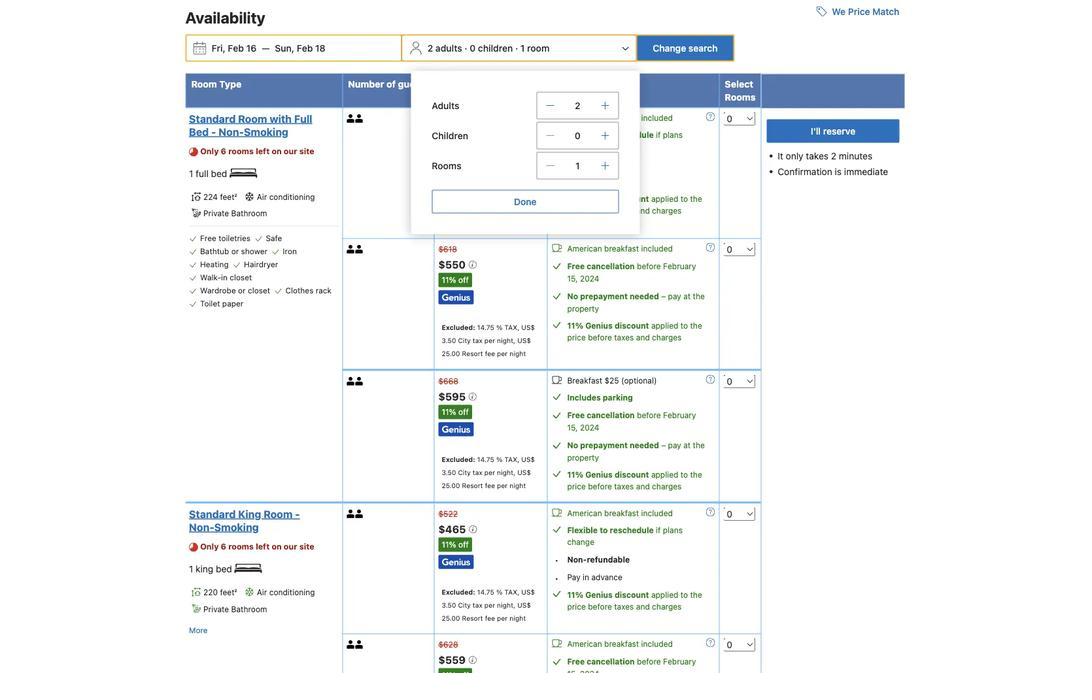 Task type: describe. For each thing, give the bounding box(es) containing it.
4 genius from the top
[[585, 590, 613, 600]]

2 feb from the left
[[297, 42, 313, 53]]

if for $457
[[656, 130, 661, 140]]

we price match
[[832, 6, 899, 17]]

2 adults · 0 children · 1 room
[[428, 42, 550, 53]]

before february 15, 2024 for $550
[[567, 262, 696, 283]]

smoking inside standard room with full bed - non-smoking
[[244, 125, 288, 138]]

2 – from the top
[[661, 441, 666, 450]]

done
[[514, 196, 537, 207]]

14.75 for $595
[[477, 455, 494, 463]]

night, for $550
[[497, 336, 515, 344]]

3 applied from the top
[[651, 470, 678, 480]]

included for $559's more details on meals and payment options image
[[641, 640, 673, 649]]

0 horizontal spatial rooms
[[432, 160, 461, 171]]

11% off. you're getting a reduced rate because this property is offering a discount.. element for $550
[[438, 273, 472, 287]]

1 discount from the top
[[615, 195, 649, 204]]

$465
[[438, 524, 468, 536]]

1 no from the top
[[567, 292, 578, 301]]

our for standard room with full bed - non-smoking
[[284, 146, 297, 156]]

$522
[[438, 510, 458, 519]]

reschedule for $457
[[610, 130, 654, 140]]

3 american breakfast included from the top
[[567, 509, 673, 518]]

2 – pay at the property from the top
[[567, 441, 705, 463]]

1 no prepayment needed from the top
[[567, 292, 659, 301]]

15, for $550
[[567, 274, 578, 283]]

2 property from the top
[[567, 453, 599, 463]]

night, for $465
[[497, 601, 515, 609]]

% for $595
[[496, 455, 503, 463]]

3 applied to the price before taxes and charges from the top
[[567, 470, 702, 491]]

3 discount from the top
[[615, 470, 649, 480]]

2 no from the top
[[567, 441, 578, 450]]

tax, for $465
[[504, 588, 519, 596]]

sun, feb 18 button
[[270, 36, 331, 60]]

availability
[[185, 8, 265, 26]]

220
[[203, 588, 218, 597]]

1 genius from the top
[[585, 195, 613, 204]]

3.50 for $595
[[442, 469, 456, 476]]

6 for -
[[221, 146, 226, 156]]

$628
[[438, 641, 458, 650]]

tax for $457
[[473, 206, 482, 213]]

number
[[348, 78, 384, 89]]

wardrobe or closet
[[200, 286, 270, 295]]

toilet
[[200, 299, 220, 308]]

3 price from the top
[[567, 482, 586, 491]]

excluded: for $550
[[442, 323, 475, 331]]

advance for $465
[[591, 573, 622, 582]]

1 · from the left
[[465, 42, 467, 53]]

non- inside standard king room - non-smoking
[[189, 521, 214, 534]]

2 american breakfast included from the top
[[567, 244, 673, 253]]

3 and from the top
[[636, 482, 650, 491]]

night for $465
[[510, 614, 526, 622]]

(optional)
[[621, 376, 657, 385]]

children
[[432, 130, 468, 141]]

it
[[778, 150, 783, 161]]

16
[[246, 42, 257, 53]]

standard king room - non-smoking link
[[189, 508, 335, 534]]

2 applied from the top
[[651, 321, 678, 330]]

before february 15, 2024 for $559
[[567, 658, 696, 674]]

1 feb from the left
[[228, 42, 244, 53]]

3 • from the top
[[555, 556, 559, 565]]

american for second more details on meals and payment options icon from the top
[[567, 509, 602, 518]]

11% off for $595
[[442, 408, 469, 417]]

only
[[786, 150, 803, 161]]

full
[[196, 168, 209, 179]]

if for $465
[[656, 526, 661, 535]]

cancellation for $559
[[587, 658, 635, 667]]

1 full bed
[[189, 168, 230, 179]]

change search
[[653, 42, 718, 53]]

bathtub
[[200, 247, 229, 256]]

2 at from the top
[[683, 441, 691, 450]]

1 applied from the top
[[651, 195, 678, 204]]

2 price from the top
[[567, 333, 586, 342]]

breakfast for $559's more details on meals and payment options image
[[604, 640, 639, 649]]

2 before february 15, 2024 from the top
[[567, 411, 696, 433]]

room inside standard king room - non-smoking
[[264, 508, 293, 520]]

change for $457
[[567, 142, 594, 151]]

14.75 for $465
[[477, 588, 494, 596]]

we
[[832, 6, 846, 17]]

air conditioning for standard king room - non-smoking
[[257, 588, 315, 597]]

2 charges from the top
[[652, 333, 682, 342]]

clothes
[[285, 286, 313, 295]]

25.00 for $465
[[442, 614, 460, 622]]

1 pay from the top
[[668, 292, 681, 301]]

american for $559's more details on meals and payment options image
[[567, 640, 602, 649]]

price
[[848, 6, 870, 17]]

match
[[872, 6, 899, 17]]

2 11% genius discount from the top
[[567, 321, 649, 330]]

4 charges from the top
[[652, 602, 682, 611]]

flexible for $465
[[567, 526, 598, 535]]

2 february from the top
[[663, 411, 696, 420]]

1 horizontal spatial rooms
[[725, 91, 756, 102]]

11% off for $550
[[442, 276, 469, 285]]

4 price from the top
[[567, 602, 586, 611]]

done button
[[432, 190, 619, 213]]

toiletries
[[218, 234, 250, 243]]

includes parking
[[567, 393, 633, 402]]

standard for -
[[189, 112, 236, 125]]

resort for $465
[[462, 614, 483, 622]]

25.00 for $457
[[442, 219, 460, 227]]

4 applied to the price before taxes and charges from the top
[[567, 590, 702, 611]]

$559
[[438, 654, 468, 667]]

feet² for -
[[220, 192, 237, 202]]

3 taxes from the top
[[614, 482, 634, 491]]

2 and from the top
[[636, 333, 650, 342]]

select rooms
[[725, 78, 756, 102]]

king
[[196, 564, 213, 574]]

224
[[203, 192, 218, 202]]

parking
[[603, 393, 633, 402]]

shower
[[241, 247, 267, 256]]

or for wardrobe
[[238, 286, 246, 295]]

2 • from the top
[[555, 178, 559, 187]]

2 needed from the top
[[630, 441, 659, 450]]

4 and from the top
[[636, 602, 650, 611]]

3 genius from the top
[[585, 470, 613, 480]]

heating
[[200, 260, 229, 269]]

non-refundable for $457
[[567, 160, 630, 169]]

1 more details on meals and payment options image from the top
[[706, 112, 715, 121]]

children
[[478, 42, 513, 53]]

breakfast
[[567, 376, 602, 385]]

—
[[262, 42, 270, 53]]

more details on meals and payment options image for $550
[[706, 243, 715, 252]]

sun,
[[275, 42, 294, 53]]

bathroom for -
[[231, 209, 267, 218]]

4 american breakfast included from the top
[[567, 640, 673, 649]]

1 – from the top
[[661, 292, 666, 301]]

1 property from the top
[[567, 304, 599, 313]]

free toiletries
[[200, 234, 250, 243]]

11% off. you're getting a reduced rate because this property is offering a discount.. element for $465
[[438, 538, 472, 552]]

4 11% genius discount from the top
[[567, 590, 649, 600]]

search
[[689, 42, 718, 53]]

1 – pay at the property from the top
[[567, 292, 705, 313]]

wardrobe
[[200, 286, 236, 295]]

only for non-
[[200, 542, 219, 552]]

paper
[[222, 299, 243, 308]]

$457
[[438, 128, 468, 140]]

1 american breakfast included from the top
[[567, 113, 673, 123]]

2 · from the left
[[515, 42, 518, 53]]

breakfast $25 (optional)
[[567, 376, 657, 385]]

2024 for $550
[[580, 274, 599, 283]]

2 prepayment from the top
[[580, 441, 628, 450]]

walk-
[[200, 273, 221, 282]]

city for $457
[[458, 206, 471, 213]]

2 adults · 0 children · 1 room button
[[403, 36, 635, 60]]

1 for 1 king bed
[[189, 564, 193, 574]]

2 applied to the price before taxes and charges from the top
[[567, 321, 702, 342]]

night for $457
[[510, 219, 526, 227]]

224 feet²
[[203, 192, 237, 202]]

city for $550
[[458, 336, 471, 344]]

our for standard king room - non-smoking
[[284, 542, 297, 552]]

11% off. you're getting a reduced rate because this property is offering a discount.. element for $595
[[438, 405, 472, 419]]

pay in advance for $457
[[567, 177, 622, 187]]

room inside standard room with full bed - non-smoking
[[238, 112, 267, 125]]

is
[[835, 166, 842, 177]]

1 needed from the top
[[630, 292, 659, 301]]

1 more details on meals and payment options image from the top
[[706, 375, 715, 384]]

15, for $559
[[567, 670, 578, 674]]

adults
[[432, 100, 459, 111]]

2 discount from the top
[[615, 321, 649, 330]]

it only takes 2 minutes confirmation is immediate
[[778, 150, 888, 177]]

18
[[315, 42, 325, 53]]

more link
[[189, 624, 208, 637]]

i'll reserve
[[811, 125, 856, 136]]

fri,
[[212, 42, 225, 53]]

3 charges from the top
[[652, 482, 682, 491]]

standard room with full bed - non-smoking
[[189, 112, 312, 138]]

4 discount from the top
[[615, 590, 649, 600]]

fri, feb 16 — sun, feb 18
[[212, 42, 325, 53]]

safe
[[266, 234, 282, 243]]

2 taxes from the top
[[614, 333, 634, 342]]

1 11% genius discount from the top
[[567, 195, 649, 204]]

1 • from the top
[[555, 160, 559, 169]]

1 taxes from the top
[[614, 206, 634, 216]]

fri, feb 16 button
[[206, 36, 262, 60]]

14.75 for $550
[[477, 323, 494, 331]]

2 inside it only takes 2 minutes confirmation is immediate
[[831, 150, 836, 161]]

or for bathtub
[[231, 247, 239, 256]]

1 and from the top
[[636, 206, 650, 216]]

guests
[[398, 78, 429, 89]]

type
[[219, 78, 241, 89]]

excluded: for $465
[[442, 588, 475, 596]]

conditioning for standard room with full bed - non-smoking
[[269, 192, 315, 202]]

$550
[[438, 259, 468, 271]]

iron
[[283, 247, 297, 256]]

4 • from the top
[[555, 574, 559, 583]]

bed for smoking
[[216, 564, 232, 574]]

fee for $595
[[485, 482, 495, 489]]

smoking inside standard king room - non-smoking
[[214, 521, 259, 534]]

$595
[[438, 391, 468, 403]]

walk-in closet
[[200, 273, 252, 282]]

- inside standard king room - non-smoking
[[295, 508, 300, 520]]

2 pay from the top
[[668, 441, 681, 450]]

room
[[527, 42, 550, 53]]

11% off for $465
[[442, 540, 469, 550]]

1 at from the top
[[683, 292, 691, 301]]

1 applied to the price before taxes and charges from the top
[[567, 195, 702, 216]]

14.75 % tax, us$ 3.50 city tax per night, us$ 25.00 resort fee per night for $550
[[442, 323, 535, 357]]

minutes
[[839, 150, 872, 161]]

flexible for $457
[[567, 130, 598, 140]]

1 excluded: from the top
[[442, 193, 475, 200]]

2 15, from the top
[[567, 423, 578, 433]]

fee for $457
[[485, 219, 495, 227]]

standard for smoking
[[189, 508, 236, 520]]

tax, for $595
[[504, 455, 519, 463]]

change
[[653, 42, 686, 53]]

3 11% genius discount from the top
[[567, 470, 649, 480]]

standard room with full bed - non-smoking link
[[189, 112, 335, 138]]

bed
[[189, 125, 209, 138]]

0 vertical spatial room
[[191, 78, 217, 89]]

night, for $457
[[497, 206, 515, 213]]

private bathroom for smoking
[[203, 605, 267, 614]]

change search button
[[637, 36, 733, 60]]

number of guests
[[348, 78, 429, 89]]

4 11% off. you're getting a reduced rate because this property is offering a discount.. element from the top
[[438, 669, 472, 674]]

1 king bed
[[189, 564, 235, 574]]

bed for -
[[211, 168, 227, 179]]

non-refundable for $465
[[567, 555, 630, 565]]

select
[[725, 78, 753, 89]]



Task type: locate. For each thing, give the bounding box(es) containing it.
air for smoking
[[257, 588, 267, 597]]

$668
[[438, 377, 458, 386]]

3 cancellation from the top
[[587, 658, 635, 667]]

on for with
[[272, 146, 282, 156]]

0 vertical spatial in
[[583, 177, 589, 187]]

2 vertical spatial off
[[458, 540, 469, 550]]

only 6 rooms left on our site down standard king room - non-smoking link
[[200, 542, 314, 552]]

night for $550
[[510, 349, 526, 357]]

i'll reserve button
[[767, 119, 899, 143]]

1 15, from the top
[[567, 274, 578, 283]]

private down '220 feet²'
[[203, 605, 229, 614]]

0 vertical spatial non-refundable
[[567, 160, 630, 169]]

14.75 % tax, us$ 3.50 city tax per night, us$ 25.00 resort fee per night up $522
[[442, 455, 535, 489]]

2 25.00 from the top
[[442, 349, 460, 357]]

air right 224 feet² at top left
[[257, 192, 267, 202]]

11% off down '$550'
[[442, 276, 469, 285]]

1 if from the top
[[656, 130, 661, 140]]

1 for 1 full bed
[[189, 168, 193, 179]]

feb
[[228, 42, 244, 53], [297, 42, 313, 53]]

0 horizontal spatial 2
[[428, 42, 433, 53]]

3 breakfast from the top
[[604, 509, 639, 518]]

14.75 % tax, us$ 3.50 city tax per night, us$ 25.00 resort fee per night up $668
[[442, 323, 535, 357]]

1 vertical spatial bed
[[216, 564, 232, 574]]

0 vertical spatial private bathroom
[[203, 209, 267, 218]]

0 vertical spatial no
[[567, 292, 578, 301]]

on for room
[[272, 542, 282, 552]]

1 left full
[[189, 168, 193, 179]]

more details on meals and payment options image for $559
[[706, 639, 715, 648]]

conditioning for standard king room - non-smoking
[[269, 588, 315, 597]]

1 for 1
[[576, 160, 580, 171]]

0 vertical spatial plans
[[663, 130, 683, 140]]

1 vertical spatial no prepayment needed
[[567, 441, 659, 450]]

3.50 up $618 in the left of the page
[[442, 206, 456, 213]]

0 vertical spatial property
[[567, 304, 599, 313]]

% for $550
[[496, 323, 503, 331]]

25.00 up $628
[[442, 614, 460, 622]]

- inside standard room with full bed - non-smoking
[[211, 125, 216, 138]]

included for second more details on meals and payment options icon from the top
[[641, 509, 673, 518]]

1 horizontal spatial 0
[[575, 130, 581, 141]]

2
[[428, 42, 433, 53], [575, 100, 580, 111], [831, 150, 836, 161]]

resort for $550
[[462, 349, 483, 357]]

4 applied from the top
[[651, 590, 678, 600]]

2 vertical spatial 2
[[831, 150, 836, 161]]

confirmation
[[778, 166, 832, 177]]

1 vertical spatial – pay at the property
[[567, 441, 705, 463]]

2 6 from the top
[[221, 542, 226, 552]]

14.75 % tax, us$ 3.50 city tax per night, us$ 25.00 resort fee per night up $618 in the left of the page
[[442, 193, 535, 227]]

occupancy image
[[347, 114, 355, 123], [355, 510, 364, 518], [347, 641, 355, 649], [355, 641, 364, 649]]

only 6 rooms left on our site down standard room with full bed - non-smoking link
[[200, 146, 314, 156]]

feb left 18
[[297, 42, 313, 53]]

0 vertical spatial cancellation
[[587, 262, 635, 271]]

american breakfast included
[[567, 113, 673, 123], [567, 244, 673, 253], [567, 509, 673, 518], [567, 640, 673, 649]]

2 night, from the top
[[497, 336, 515, 344]]

plans
[[663, 130, 683, 140], [663, 526, 683, 535]]

2 fee from the top
[[485, 349, 495, 357]]

0 vertical spatial air
[[257, 192, 267, 202]]

bathroom
[[231, 209, 267, 218], [231, 605, 267, 614]]

tax,
[[504, 193, 519, 200], [504, 323, 519, 331], [504, 455, 519, 463], [504, 588, 519, 596]]

0 vertical spatial conditioning
[[269, 192, 315, 202]]

14.75 % tax, us$ 3.50 city tax per night, us$ 25.00 resort fee per night
[[442, 193, 535, 227], [442, 323, 535, 357], [442, 455, 535, 489], [442, 588, 535, 622]]

private bathroom down 224 feet² at top left
[[203, 209, 267, 218]]

bathroom up toiletries
[[231, 209, 267, 218]]

more
[[189, 626, 208, 635]]

1 city from the top
[[458, 206, 471, 213]]

11% off. you're getting a reduced rate because this property is offering a discount.. element down $595
[[438, 405, 472, 419]]

2 pay in advance from the top
[[567, 573, 622, 582]]

1 night from the top
[[510, 219, 526, 227]]

standard king room - non-smoking
[[189, 508, 300, 534]]

2 cancellation from the top
[[587, 411, 635, 420]]

0 vertical spatial no prepayment needed
[[567, 292, 659, 301]]

site for standard king room - non-smoking
[[299, 542, 314, 552]]

in
[[583, 177, 589, 187], [221, 273, 228, 282], [583, 573, 589, 582]]

2 if plans change from the top
[[567, 526, 683, 547]]

·
[[465, 42, 467, 53], [515, 42, 518, 53]]

1 vertical spatial free cancellation
[[567, 411, 635, 420]]

only 6 rooms left on our site for king
[[200, 542, 314, 552]]

0 horizontal spatial ·
[[465, 42, 467, 53]]

3.50 for $457
[[442, 206, 456, 213]]

1 vertical spatial 15,
[[567, 423, 578, 433]]

4 excluded: from the top
[[442, 588, 475, 596]]

city up $668
[[458, 336, 471, 344]]

cancellation for $550
[[587, 262, 635, 271]]

our down the with
[[284, 146, 297, 156]]

night
[[510, 219, 526, 227], [510, 349, 526, 357], [510, 482, 526, 489], [510, 614, 526, 622]]

feet²
[[220, 192, 237, 202], [220, 588, 237, 597]]

if plans change
[[567, 130, 683, 151], [567, 526, 683, 547]]

room left type
[[191, 78, 217, 89]]

2 11% off from the top
[[442, 408, 469, 417]]

or up paper
[[238, 286, 246, 295]]

resort up $595
[[462, 349, 483, 357]]

1 vertical spatial reschedule
[[610, 526, 654, 535]]

clothes rack
[[285, 286, 332, 295]]

free cancellation for $550
[[567, 262, 635, 271]]

excluded: up $618 in the left of the page
[[442, 193, 475, 200]]

private bathroom
[[203, 209, 267, 218], [203, 605, 267, 614]]

3 excluded: from the top
[[442, 455, 475, 463]]

1 charges from the top
[[652, 206, 682, 216]]

2 vertical spatial in
[[583, 573, 589, 582]]

6
[[221, 146, 226, 156], [221, 542, 226, 552]]

private for -
[[203, 209, 229, 218]]

1 vertical spatial 2024
[[580, 423, 599, 433]]

- right the bed
[[211, 125, 216, 138]]

1 left king
[[189, 564, 193, 574]]

2 vertical spatial more details on meals and payment options image
[[706, 639, 715, 648]]

city up $628
[[458, 601, 471, 609]]

excluded: up $522
[[442, 455, 475, 463]]

0 vertical spatial standard
[[189, 112, 236, 125]]

feet² right the 224
[[220, 192, 237, 202]]

only 6 rooms left on our site for room
[[200, 146, 314, 156]]

11% off. you're getting a reduced rate because this property is offering a discount.. element down the $559
[[438, 669, 472, 674]]

per
[[484, 206, 495, 213], [497, 219, 508, 227], [484, 336, 495, 344], [497, 349, 508, 357], [484, 469, 495, 476], [497, 482, 508, 489], [484, 601, 495, 609], [497, 614, 508, 622]]

february
[[663, 262, 696, 271], [663, 411, 696, 420], [663, 658, 696, 667]]

2 2024 from the top
[[580, 423, 599, 433]]

no prepayment needed
[[567, 292, 659, 301], [567, 441, 659, 450]]

off for $595
[[458, 408, 469, 417]]

excluded: up $668
[[442, 323, 475, 331]]

flexible to reschedule
[[567, 130, 654, 140], [567, 526, 654, 535]]

night,
[[497, 206, 515, 213], [497, 336, 515, 344], [497, 469, 515, 476], [497, 601, 515, 609]]

rooms down standard room with full bed - non-smoking
[[228, 146, 254, 156]]

2 genius from the top
[[585, 321, 613, 330]]

1 vertical spatial rooms
[[432, 160, 461, 171]]

applied
[[651, 195, 678, 204], [651, 321, 678, 330], [651, 470, 678, 480], [651, 590, 678, 600]]

private bathroom for -
[[203, 209, 267, 218]]

2 breakfast from the top
[[604, 244, 639, 253]]

2 resort from the top
[[462, 349, 483, 357]]

4 taxes from the top
[[614, 602, 634, 611]]

0 vertical spatial needed
[[630, 292, 659, 301]]

6 up the 1 full bed
[[221, 146, 226, 156]]

0 vertical spatial refundable
[[587, 160, 630, 169]]

0 vertical spatial before february 15, 2024
[[567, 262, 696, 283]]

at
[[683, 292, 691, 301], [683, 441, 691, 450]]

2 vertical spatial before february 15, 2024
[[567, 658, 696, 674]]

only down the bed
[[200, 146, 219, 156]]

4 resort from the top
[[462, 614, 483, 622]]

on down standard king room - non-smoking link
[[272, 542, 282, 552]]

2 horizontal spatial 2
[[831, 150, 836, 161]]

includes
[[567, 393, 601, 402]]

4 tax, from the top
[[504, 588, 519, 596]]

14.75 for $457
[[477, 193, 494, 200]]

left for king
[[256, 542, 270, 552]]

fee for $465
[[485, 614, 495, 622]]

2 no prepayment needed from the top
[[567, 441, 659, 450]]

resort up '$550'
[[462, 219, 483, 227]]

bed right full
[[211, 168, 227, 179]]

1 vertical spatial closet
[[248, 286, 270, 295]]

air for -
[[257, 192, 267, 202]]

2 vertical spatial cancellation
[[587, 658, 635, 667]]

only up 1 king bed
[[200, 542, 219, 552]]

0 vertical spatial – pay at the property
[[567, 292, 705, 313]]

14.75 % tax, us$ 3.50 city tax per night, us$ 25.00 resort fee per night up $628
[[442, 588, 535, 622]]

rooms
[[228, 146, 254, 156], [228, 542, 254, 552]]

2 inside button
[[428, 42, 433, 53]]

full
[[294, 112, 312, 125]]

feet² for smoking
[[220, 588, 237, 597]]

2 vertical spatial 11% off
[[442, 540, 469, 550]]

1 bathroom from the top
[[231, 209, 267, 218]]

king
[[238, 508, 261, 520]]

1 private bathroom from the top
[[203, 209, 267, 218]]

1 25.00 from the top
[[442, 219, 460, 227]]

1 vertical spatial february
[[663, 411, 696, 420]]

bed right king
[[216, 564, 232, 574]]

220 feet²
[[203, 588, 237, 597]]

2 reschedule from the top
[[610, 526, 654, 535]]

1 refundable from the top
[[587, 160, 630, 169]]

1 flexible to reschedule from the top
[[567, 130, 654, 140]]

off for $465
[[458, 540, 469, 550]]

room type
[[191, 78, 241, 89]]

left down standard room with full bed - non-smoking link
[[256, 146, 270, 156]]

0 vertical spatial private
[[203, 209, 229, 218]]

0 horizontal spatial feb
[[228, 42, 244, 53]]

advance
[[591, 177, 622, 187], [591, 573, 622, 582]]

2 vertical spatial free cancellation
[[567, 658, 635, 667]]

1 left room
[[520, 42, 525, 53]]

4 14.75 from the top
[[477, 588, 494, 596]]

2 bathroom from the top
[[231, 605, 267, 614]]

0 vertical spatial off
[[458, 276, 469, 285]]

1 vertical spatial our
[[284, 542, 297, 552]]

non- inside standard room with full bed - non-smoking
[[219, 125, 244, 138]]

4 included from the top
[[641, 640, 673, 649]]

the
[[690, 195, 702, 204], [693, 292, 705, 301], [690, 321, 702, 330], [693, 441, 705, 450], [690, 470, 702, 480], [690, 590, 702, 600]]

3.50 for $550
[[442, 336, 456, 344]]

more details on meals and payment options image
[[706, 375, 715, 384], [706, 508, 715, 517]]

3 resort from the top
[[462, 482, 483, 489]]

11% off down $465
[[442, 540, 469, 550]]

non-refundable
[[567, 160, 630, 169], [567, 555, 630, 565]]

rooms for smoking
[[228, 542, 254, 552]]

1 3.50 from the top
[[442, 206, 456, 213]]

1 up done button
[[576, 160, 580, 171]]

feet² right 220
[[220, 588, 237, 597]]

rooms
[[725, 91, 756, 102], [432, 160, 461, 171]]

2 advance from the top
[[591, 573, 622, 582]]

1 vertical spatial no
[[567, 441, 578, 450]]

%
[[496, 193, 503, 200], [496, 323, 503, 331], [496, 455, 503, 463], [496, 588, 503, 596]]

2 more details on meals and payment options image from the top
[[706, 243, 715, 252]]

1 vertical spatial 2
[[575, 100, 580, 111]]

0 inside button
[[470, 42, 476, 53]]

1 american from the top
[[567, 113, 602, 123]]

left down standard king room - non-smoking link
[[256, 542, 270, 552]]

•
[[555, 160, 559, 169], [555, 178, 559, 187], [555, 556, 559, 565], [555, 574, 559, 583]]

night, for $595
[[497, 469, 515, 476]]

resort up $465
[[462, 482, 483, 489]]

1 vertical spatial advance
[[591, 573, 622, 582]]

% for $465
[[496, 588, 503, 596]]

0 vertical spatial pay
[[668, 292, 681, 301]]

· right the children
[[515, 42, 518, 53]]

flexible to reschedule for $457
[[567, 130, 654, 140]]

plans for $465
[[663, 526, 683, 535]]

3 tax from the top
[[473, 469, 482, 476]]

our down standard king room - non-smoking link
[[284, 542, 297, 552]]

1 vertical spatial room
[[238, 112, 267, 125]]

2 vertical spatial 2024
[[580, 670, 599, 674]]

standard inside standard king room - non-smoking
[[189, 508, 236, 520]]

free cancellation for $559
[[567, 658, 635, 667]]

1 vertical spatial in
[[221, 273, 228, 282]]

bathroom for smoking
[[231, 605, 267, 614]]

closet down hairdryer
[[248, 286, 270, 295]]

1 price from the top
[[567, 206, 586, 216]]

4 % from the top
[[496, 588, 503, 596]]

conditioning
[[269, 192, 315, 202], [269, 588, 315, 597]]

3 2024 from the top
[[580, 670, 599, 674]]

pay for $465
[[567, 573, 581, 582]]

city for $595
[[458, 469, 471, 476]]

2 american from the top
[[567, 244, 602, 253]]

hairdryer
[[244, 260, 278, 269]]

0 vertical spatial february
[[663, 262, 696, 271]]

on down standard room with full bed - non-smoking link
[[272, 146, 282, 156]]

1 vertical spatial plans
[[663, 526, 683, 535]]

genius
[[585, 195, 613, 204], [585, 321, 613, 330], [585, 470, 613, 480], [585, 590, 613, 600]]

1 change from the top
[[567, 142, 594, 151]]

25.00 up $618 in the left of the page
[[442, 219, 460, 227]]

closet up the wardrobe or closet
[[230, 273, 252, 282]]

11% off. you're getting a reduced rate because this property is offering a discount.. element
[[438, 273, 472, 287], [438, 405, 472, 419], [438, 538, 472, 552], [438, 669, 472, 674]]

pay
[[567, 177, 581, 187], [567, 573, 581, 582]]

2 tax from the top
[[473, 336, 482, 344]]

2 % from the top
[[496, 323, 503, 331]]

tax, for $457
[[504, 193, 519, 200]]

0 vertical spatial only 6 rooms left on our site
[[200, 146, 314, 156]]

3 before february 15, 2024 from the top
[[567, 658, 696, 674]]

off down '$550'
[[458, 276, 469, 285]]

1 vertical spatial flexible to reschedule
[[567, 526, 654, 535]]

applied to the price before taxes and charges
[[567, 195, 702, 216], [567, 321, 702, 342], [567, 470, 702, 491], [567, 590, 702, 611]]

off down $465
[[458, 540, 469, 550]]

0 vertical spatial if
[[656, 130, 661, 140]]

0 vertical spatial more details on meals and payment options image
[[706, 375, 715, 384]]

refundable for $465
[[587, 555, 630, 565]]

25.00 up $668
[[442, 349, 460, 357]]

14.75 % tax, us$ 3.50 city tax per night, us$ 25.00 resort fee per night for $457
[[442, 193, 535, 227]]

4 fee from the top
[[485, 614, 495, 622]]

and
[[636, 206, 650, 216], [636, 333, 650, 342], [636, 482, 650, 491], [636, 602, 650, 611]]

3.50 up $668
[[442, 336, 456, 344]]

1 vertical spatial air
[[257, 588, 267, 597]]

11% off. you're getting a reduced rate because this property is offering a discount.. element down $465
[[438, 538, 472, 552]]

0 vertical spatial advance
[[591, 177, 622, 187]]

room left the with
[[238, 112, 267, 125]]

rack
[[316, 286, 332, 295]]

2 our from the top
[[284, 542, 297, 552]]

1 vertical spatial flexible
[[567, 526, 598, 535]]

1 vertical spatial site
[[299, 542, 314, 552]]

immediate
[[844, 166, 888, 177]]

2 vertical spatial 15,
[[567, 670, 578, 674]]

tax for $595
[[473, 469, 482, 476]]

reschedule for $465
[[610, 526, 654, 535]]

city up '$550'
[[458, 206, 471, 213]]

1 vertical spatial before february 15, 2024
[[567, 411, 696, 433]]

plans for $457
[[663, 130, 683, 140]]

1 vertical spatial change
[[567, 538, 594, 547]]

1 vertical spatial only
[[200, 542, 219, 552]]

breakfast
[[604, 113, 639, 123], [604, 244, 639, 253], [604, 509, 639, 518], [604, 640, 639, 649]]

more details on meals and payment options image
[[706, 112, 715, 121], [706, 243, 715, 252], [706, 639, 715, 648]]

excluded: up $628
[[442, 588, 475, 596]]

1 vertical spatial off
[[458, 408, 469, 417]]

1 site from the top
[[299, 146, 314, 156]]

change for $465
[[567, 538, 594, 547]]

site for standard room with full bed - non-smoking
[[299, 146, 314, 156]]

2 free cancellation from the top
[[567, 411, 635, 420]]

2 refundable from the top
[[587, 555, 630, 565]]

3 25.00 from the top
[[442, 482, 460, 489]]

1 vertical spatial feet²
[[220, 588, 237, 597]]

1 feet² from the top
[[220, 192, 237, 202]]

1 flexible from the top
[[567, 130, 598, 140]]

1 tax, from the top
[[504, 193, 519, 200]]

3 night from the top
[[510, 482, 526, 489]]

1 vertical spatial rooms
[[228, 542, 254, 552]]

2 excluded: from the top
[[442, 323, 475, 331]]

- right "king"
[[295, 508, 300, 520]]

pay in advance for $465
[[567, 573, 622, 582]]

0 vertical spatial prepayment
[[580, 292, 628, 301]]

rooms down standard king room - non-smoking
[[228, 542, 254, 552]]

0 vertical spatial pay in advance
[[567, 177, 622, 187]]

1 14.75 % tax, us$ 3.50 city tax per night, us$ 25.00 resort fee per night from the top
[[442, 193, 535, 227]]

1 private from the top
[[203, 209, 229, 218]]

1 vertical spatial smoking
[[214, 521, 259, 534]]

1 vertical spatial or
[[238, 286, 246, 295]]

1 vertical spatial refundable
[[587, 555, 630, 565]]

rooms for -
[[228, 146, 254, 156]]

2 14.75 % tax, us$ 3.50 city tax per night, us$ 25.00 resort fee per night from the top
[[442, 323, 535, 357]]

3 city from the top
[[458, 469, 471, 476]]

1 vertical spatial pay in advance
[[567, 573, 622, 582]]

air
[[257, 192, 267, 202], [257, 588, 267, 597]]

rooms down children
[[432, 160, 461, 171]]

american for 3rd more details on meals and payment options image from the bottom of the page
[[567, 113, 602, 123]]

closet
[[230, 273, 252, 282], [248, 286, 270, 295]]

2 on from the top
[[272, 542, 282, 552]]

resort
[[462, 219, 483, 227], [462, 349, 483, 357], [462, 482, 483, 489], [462, 614, 483, 622]]

2 non-refundable from the top
[[567, 555, 630, 565]]

1 advance from the top
[[591, 177, 622, 187]]

left for room
[[256, 146, 270, 156]]

breakfast for 3rd more details on meals and payment options image from the bottom of the page
[[604, 113, 639, 123]]

14.75 % tax, us$ 3.50 city tax per night, us$ 25.00 resort fee per night for $595
[[442, 455, 535, 489]]

1 vertical spatial pay
[[668, 441, 681, 450]]

1 horizontal spatial 2
[[575, 100, 580, 111]]

standard up the bed
[[189, 112, 236, 125]]

4 breakfast from the top
[[604, 640, 639, 649]]

2 left from the top
[[256, 542, 270, 552]]

2 vertical spatial february
[[663, 658, 696, 667]]

night for $595
[[510, 482, 526, 489]]

pay for $457
[[567, 177, 581, 187]]

only for bed
[[200, 146, 219, 156]]

1 vertical spatial on
[[272, 542, 282, 552]]

takes
[[806, 150, 829, 161]]

0 vertical spatial our
[[284, 146, 297, 156]]

site down standard king room - non-smoking link
[[299, 542, 314, 552]]

bathroom down '220 feet²'
[[231, 605, 267, 614]]

1 inside 2 adults · 0 children · 1 room button
[[520, 42, 525, 53]]

3.50 up $522
[[442, 469, 456, 476]]

25.00 up $522
[[442, 482, 460, 489]]

0 vertical spatial at
[[683, 292, 691, 301]]

if
[[656, 130, 661, 140], [656, 526, 661, 535]]

air conditioning for standard room with full bed - non-smoking
[[257, 192, 315, 202]]

cancellation
[[587, 262, 635, 271], [587, 411, 635, 420], [587, 658, 635, 667]]

0 vertical spatial closet
[[230, 273, 252, 282]]

0 vertical spatial change
[[567, 142, 594, 151]]

private bathroom down '220 feet²'
[[203, 605, 267, 614]]

1 vertical spatial needed
[[630, 441, 659, 450]]

1 vertical spatial left
[[256, 542, 270, 552]]

of
[[386, 78, 396, 89]]

private for smoking
[[203, 605, 229, 614]]

3.50 for $465
[[442, 601, 456, 609]]

3.50
[[442, 206, 456, 213], [442, 336, 456, 344], [442, 469, 456, 476], [442, 601, 456, 609]]

smoking down the with
[[244, 125, 288, 138]]

11% off. you're getting a reduced rate because this property is offering a discount.. element down '$550'
[[438, 273, 472, 287]]

0 horizontal spatial -
[[211, 125, 216, 138]]

feb left 16 at top left
[[228, 42, 244, 53]]

property
[[567, 304, 599, 313], [567, 453, 599, 463]]

1 vertical spatial –
[[661, 441, 666, 450]]

1 prepayment from the top
[[580, 292, 628, 301]]

1 only from the top
[[200, 146, 219, 156]]

off for $550
[[458, 276, 469, 285]]

1 vertical spatial if
[[656, 526, 661, 535]]

1 vertical spatial cancellation
[[587, 411, 635, 420]]

11% off down $595
[[442, 408, 469, 417]]

1 vertical spatial standard
[[189, 508, 236, 520]]

standard inside standard room with full bed - non-smoking
[[189, 112, 236, 125]]

breakfast for more details on meals and payment options image for $550
[[604, 244, 639, 253]]

with
[[270, 112, 292, 125]]

excluded:
[[442, 193, 475, 200], [442, 323, 475, 331], [442, 455, 475, 463], [442, 588, 475, 596]]

we price match button
[[811, 0, 905, 23]]

occupancy image
[[355, 114, 364, 123], [347, 245, 355, 253], [355, 245, 364, 253], [347, 377, 355, 385], [355, 377, 364, 385], [347, 510, 355, 518]]

refundable for $457
[[587, 160, 630, 169]]

25.00 for $550
[[442, 349, 460, 357]]

or
[[231, 247, 239, 256], [238, 286, 246, 295]]

adults
[[435, 42, 462, 53]]

standard left "king"
[[189, 508, 236, 520]]

2 night from the top
[[510, 349, 526, 357]]

1 non-refundable from the top
[[567, 160, 630, 169]]

0 vertical spatial reschedule
[[610, 130, 654, 140]]

1 vertical spatial non-refundable
[[567, 555, 630, 565]]

$618
[[438, 245, 457, 254]]

rooms down select
[[725, 91, 756, 102]]

resort up the $559
[[462, 614, 483, 622]]

3 off from the top
[[458, 540, 469, 550]]

$25
[[605, 376, 619, 385]]

toilet paper
[[200, 299, 243, 308]]

2 private bathroom from the top
[[203, 605, 267, 614]]

6 up 1 king bed
[[221, 542, 226, 552]]

flexible to reschedule for $465
[[567, 526, 654, 535]]

tax for $550
[[473, 336, 482, 344]]

private down 224 feet² at top left
[[203, 209, 229, 218]]

only 6 rooms left on our site
[[200, 146, 314, 156], [200, 542, 314, 552]]

site down full
[[299, 146, 314, 156]]

smoking
[[244, 125, 288, 138], [214, 521, 259, 534]]

1 vertical spatial property
[[567, 453, 599, 463]]

off down $595
[[458, 408, 469, 417]]

smoking down "king"
[[214, 521, 259, 534]]

1 free cancellation from the top
[[567, 262, 635, 271]]

1 vertical spatial conditioning
[[269, 588, 315, 597]]

1 vertical spatial only 6 rooms left on our site
[[200, 542, 314, 552]]

fee
[[485, 219, 495, 227], [485, 349, 495, 357], [485, 482, 495, 489], [485, 614, 495, 622]]

excluded: for $595
[[442, 455, 475, 463]]

0 vertical spatial 15,
[[567, 274, 578, 283]]

tax
[[473, 206, 482, 213], [473, 336, 482, 344], [473, 469, 482, 476], [473, 601, 482, 609]]

or down toiletries
[[231, 247, 239, 256]]

4 night from the top
[[510, 614, 526, 622]]

breakfast for second more details on meals and payment options icon from the top
[[604, 509, 639, 518]]

-
[[211, 125, 216, 138], [295, 508, 300, 520]]

no
[[567, 292, 578, 301], [567, 441, 578, 450]]

1 vertical spatial 0
[[575, 130, 581, 141]]

% for $457
[[496, 193, 503, 200]]

american for more details on meals and payment options image for $550
[[567, 244, 602, 253]]

1 vertical spatial bathroom
[[231, 605, 267, 614]]

1 reschedule from the top
[[610, 130, 654, 140]]

included for more details on meals and payment options image for $550
[[641, 244, 673, 253]]

included for 3rd more details on meals and payment options image from the bottom of the page
[[641, 113, 673, 123]]

city up $465
[[458, 469, 471, 476]]

air right '220 feet²'
[[257, 588, 267, 597]]

bathtub or shower
[[200, 247, 267, 256]]

site
[[299, 146, 314, 156], [299, 542, 314, 552]]

0 vertical spatial if plans change
[[567, 130, 683, 151]]

in for $465
[[583, 573, 589, 582]]

3.50 up $628
[[442, 601, 456, 609]]

2 more details on meals and payment options image from the top
[[706, 508, 715, 517]]

2 vertical spatial room
[[264, 508, 293, 520]]

2 tax, from the top
[[504, 323, 519, 331]]

· right adults
[[465, 42, 467, 53]]

0 vertical spatial 11% off
[[442, 276, 469, 285]]

room right "king"
[[264, 508, 293, 520]]



Task type: vqa. For each thing, say whether or not it's contained in the screenshot.


